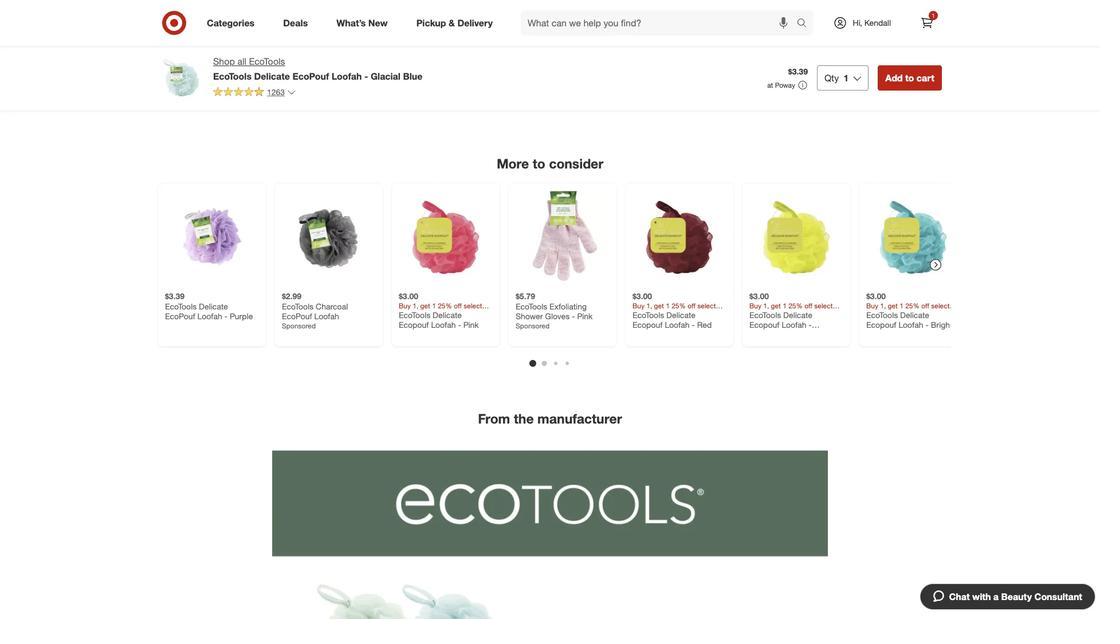Task type: describe. For each thing, give the bounding box(es) containing it.
delicate for ecotools delicate ecopouf loofah - pink
[[433, 310, 462, 320]]

add
[[886, 72, 903, 83]]

sponsored inside $5.79 ecotools exfoliating shower gloves - pink sponsored
[[516, 321, 550, 330]]

at
[[768, 81, 774, 89]]

pink inside $5.79 ecotools exfoliating shower gloves - pink sponsored
[[578, 311, 593, 321]]

bright
[[931, 320, 953, 330]]

classic
[[410, 30, 436, 40]]

ecopouf for $2.99 ecotools charcoal ecopouf loofah sponsored
[[282, 311, 312, 321]]

&
[[449, 17, 455, 28]]

$3.39 for $3.39 ecotools delicate ecopouf loofah - purple
[[165, 291, 185, 301]]

exfoliating
[[550, 301, 587, 311]]

creative
[[411, 40, 441, 50]]

charcoal
[[316, 301, 348, 311]]

sale
[[421, 21, 434, 30]]

toy
[[671, 31, 681, 39]]

glacial
[[371, 70, 401, 82]]

loofah inside $2.99 ecotools charcoal ecopouf loofah sponsored
[[315, 311, 339, 321]]

icons
[[527, 30, 547, 40]]

delicate inside $3.39 ecotools delicate ecopouf loofah - purple
[[199, 301, 228, 311]]

more to consider
[[497, 156, 604, 172]]

ecotools inside ecotools delicate ecopouf loofah - red
[[633, 310, 665, 320]]

image of ecotools delicate ecopouf loofah - glacial blue image
[[158, 55, 204, 101]]

to for cart
[[906, 72, 915, 83]]

1 link
[[915, 10, 940, 36]]

ecotools delicate ecopouf loofah - pink
[[399, 310, 479, 330]]

building
[[443, 40, 472, 50]]

hi,
[[853, 18, 863, 28]]

$39.99
[[503, 11, 527, 21]]

qty
[[825, 72, 839, 83]]

ecotools inside $5.79 ecotools exfoliating shower gloves - pink sponsored
[[516, 301, 548, 311]]

kendall
[[865, 18, 891, 28]]

1 horizontal spatial 1
[[932, 12, 935, 19]]

1263
[[267, 87, 285, 97]]

ecopouf for ecotools delicate ecopouf loofah - chartreuse
[[750, 320, 780, 330]]

set inside lego icons bonsai tree home décor set 10281
[[551, 40, 563, 50]]

ecopouf for ecotools delicate ecopouf loofah - pink
[[399, 320, 429, 330]]

ecotools delicate ecopouf loofah - red image
[[633, 190, 727, 284]]

$5.79 ecotools exfoliating shower gloves - pink sponsored
[[516, 291, 593, 330]]

qty 1
[[825, 72, 849, 83]]

ecotools inside ecotools delicate ecopouf loofah - pink
[[399, 310, 431, 320]]

ecotools inside $3.39 ecotools delicate ecopouf loofah - purple
[[165, 301, 197, 311]]

ecopouf for ecotools delicate ecopouf loofah - red
[[633, 320, 663, 330]]

loofah inside 'ecotools delicate ecopouf loofah - chartreuse'
[[782, 320, 807, 330]]

ecotools delicate ecopouf loofah - red
[[633, 310, 712, 330]]

pickup & delivery
[[417, 17, 493, 28]]

add to cart
[[886, 72, 935, 83]]

chat with a beauty consultant button
[[920, 584, 1096, 610]]

pink inside ecotools delicate ecopouf loofah - pink
[[464, 320, 479, 330]]

reg for $47.99
[[386, 21, 396, 30]]

hi, kendall
[[853, 18, 891, 28]]

of
[[456, 30, 463, 40]]

25% off one toy or kids' book
[[620, 31, 705, 48]]

- inside ecotools delicate ecopouf loofah - bright blue
[[926, 320, 929, 330]]

pickup & delivery link
[[407, 10, 507, 36]]

delicate for ecotools delicate ecopouf loofah - red
[[667, 310, 696, 320]]

- inside $3.39 ecotools delicate ecopouf loofah - purple
[[225, 311, 228, 321]]

ecopouf for ecotools delicate ecopouf loofah - bright blue
[[867, 320, 897, 330]]

a
[[994, 591, 999, 602]]

gloves
[[545, 311, 570, 321]]

what's
[[337, 17, 366, 28]]

new
[[369, 17, 388, 28]]

with
[[973, 591, 991, 602]]

ecotools delicate ecopouf loofah - bright blue
[[867, 310, 953, 340]]

lots
[[438, 30, 454, 40]]

one
[[658, 31, 669, 39]]

11030
[[419, 50, 441, 60]]

all
[[238, 56, 247, 67]]

- inside ecotools delicate ecopouf loofah - pink
[[458, 320, 461, 330]]

at poway
[[768, 81, 796, 89]]

ecotools delicate ecopouf loofah - purple image
[[165, 190, 259, 284]]

loofah inside ecotools delicate ecopouf loofah - red
[[665, 320, 690, 330]]

delicate for ecotools delicate ecopouf loofah - chartreuse
[[784, 310, 813, 320]]

ecopouf inside shop all ecotools ecotools delicate ecopouf loofah - glacial blue
[[293, 70, 329, 82]]

lego icons bonsai tree home décor set 10281
[[503, 30, 591, 50]]

shower
[[516, 311, 543, 321]]



Task type: locate. For each thing, give the bounding box(es) containing it.
$3.39 inside $3.39 ecotools delicate ecopouf loofah - purple
[[165, 291, 185, 301]]

add to cart button
[[878, 65, 943, 91]]

4 $3.00 from the left
[[867, 291, 886, 301]]

0 vertical spatial to
[[906, 72, 915, 83]]

to
[[906, 72, 915, 83], [533, 156, 546, 172]]

1 vertical spatial 1
[[844, 72, 849, 83]]

lego inside $47.99 reg $59.99 sale lego classic lots of bricks creative building toys set 11030
[[386, 30, 408, 40]]

$59.99
[[398, 21, 419, 30]]

lego down $47.99
[[386, 30, 408, 40]]

reg left $59.99 on the top left of the page
[[386, 21, 396, 30]]

loofah inside $3.39 ecotools delicate ecopouf loofah - purple
[[198, 311, 222, 321]]

$3.00 up ecotools delicate ecopouf loofah - red
[[633, 291, 652, 301]]

ecopouf
[[399, 320, 429, 330], [633, 320, 663, 330], [750, 320, 780, 330], [867, 320, 897, 330]]

loofah inside ecotools delicate ecopouf loofah - pink
[[431, 320, 456, 330]]

$47.99 reg $59.99 sale lego classic lots of bricks creative building toys set 11030
[[386, 11, 472, 60]]

$3.00 for ecotools delicate ecopouf loofah - red
[[633, 291, 652, 301]]

kids'
[[691, 31, 705, 39]]

chat with a beauty consultant
[[950, 591, 1083, 602]]

blue inside shop all ecotools ecotools delicate ecopouf loofah - glacial blue
[[403, 70, 423, 82]]

sponsored inside $2.99 ecotools charcoal ecopouf loofah sponsored
[[282, 321, 316, 330]]

1 horizontal spatial set
[[551, 40, 563, 50]]

0 vertical spatial blue
[[403, 70, 423, 82]]

lego inside lego icons bonsai tree home décor set 10281
[[503, 30, 525, 40]]

to right more
[[533, 156, 546, 172]]

1 horizontal spatial blue
[[867, 330, 883, 340]]

$3.00 for ecotools delicate ecopouf loofah - chartreuse
[[750, 291, 769, 301]]

sponsored down $2.99
[[282, 321, 316, 330]]

$3.00 for ecotools delicate ecopouf loofah - bright blue
[[867, 291, 886, 301]]

poway
[[776, 81, 796, 89]]

$3.00 up ecotools delicate ecopouf loofah - pink
[[399, 291, 419, 301]]

0 horizontal spatial sponsored
[[282, 321, 316, 330]]

ecotools delicate ecopouf loofah - pink image
[[399, 190, 493, 284]]

0 horizontal spatial $3.39
[[165, 291, 185, 301]]

$3.00 up 'ecotools delicate ecopouf loofah - chartreuse'
[[750, 291, 769, 301]]

delicate inside shop all ecotools ecotools delicate ecopouf loofah - glacial blue
[[254, 70, 290, 82]]

set inside $47.99 reg $59.99 sale lego classic lots of bricks creative building toys set 11030
[[405, 50, 417, 60]]

décor
[[527, 40, 549, 50]]

ecotools exfoliating shower gloves - pink image
[[516, 190, 610, 284]]

ecopouf
[[293, 70, 329, 82], [165, 311, 195, 321], [282, 311, 312, 321]]

- inside 'ecotools delicate ecopouf loofah - chartreuse'
[[809, 320, 812, 330]]

0 vertical spatial $3.39
[[789, 67, 808, 77]]

2 lego from the left
[[503, 30, 525, 40]]

sponsored down the $5.79
[[516, 321, 550, 330]]

delicate inside ecotools delicate ecopouf loofah - red
[[667, 310, 696, 320]]

1 $3.00 from the left
[[399, 291, 419, 301]]

$4.99
[[620, 11, 640, 21]]

1 vertical spatial to
[[533, 156, 546, 172]]

shop
[[213, 56, 235, 67]]

$2.99 ecotools charcoal ecopouf loofah sponsored
[[282, 291, 348, 330]]

toys
[[386, 50, 402, 60]]

sponsored
[[282, 321, 316, 330], [516, 321, 550, 330]]

3 $3.00 from the left
[[750, 291, 769, 301]]

What can we help you find? suggestions appear below search field
[[521, 10, 800, 36]]

ecopouf inside $3.39 ecotools delicate ecopouf loofah - purple
[[165, 311, 195, 321]]

ecotools charcoal ecopouf loofah image
[[282, 190, 376, 284]]

1 horizontal spatial sponsored
[[516, 321, 550, 330]]

pickup
[[417, 17, 446, 28]]

delicate inside ecotools delicate ecopouf loofah - pink
[[433, 310, 462, 320]]

beauty
[[1002, 591, 1033, 602]]

2 sponsored from the left
[[516, 321, 550, 330]]

delivery
[[458, 17, 493, 28]]

reg for $4.99
[[620, 21, 630, 30]]

lego
[[386, 30, 408, 40], [503, 30, 525, 40]]

loofah
[[332, 70, 362, 82], [198, 311, 222, 321], [315, 311, 339, 321], [431, 320, 456, 330], [665, 320, 690, 330], [782, 320, 807, 330], [899, 320, 924, 330]]

0 horizontal spatial lego
[[386, 30, 408, 40]]

2 reg from the left
[[620, 21, 630, 30]]

reg inside $4.99 reg $6.59
[[620, 21, 630, 30]]

0 horizontal spatial blue
[[403, 70, 423, 82]]

- inside $5.79 ecotools exfoliating shower gloves - pink sponsored
[[572, 311, 575, 321]]

shop all ecotools ecotools delicate ecopouf loofah - glacial blue
[[213, 56, 423, 82]]

ecotools inside $2.99 ecotools charcoal ecopouf loofah sponsored
[[282, 301, 314, 311]]

$3.39 ecotools delicate ecopouf loofah - purple
[[165, 291, 253, 321]]

1 horizontal spatial reg
[[620, 21, 630, 30]]

$2.99
[[282, 291, 302, 301]]

ecopouf for $3.39 ecotools delicate ecopouf loofah - purple
[[165, 311, 195, 321]]

deals
[[283, 17, 308, 28]]

from the manufacturer
[[478, 411, 622, 427]]

book
[[620, 39, 636, 48]]

$4.99 reg $6.59
[[620, 11, 649, 30]]

$3.39 for $3.39
[[789, 67, 808, 77]]

ecotools delicate ecopouf loofah - chartreuse
[[750, 310, 813, 340]]

red
[[698, 320, 712, 330]]

$6.59
[[632, 21, 649, 30]]

set
[[551, 40, 563, 50], [405, 50, 417, 60]]

delicate inside 'ecotools delicate ecopouf loofah - chartreuse'
[[784, 310, 813, 320]]

search
[[792, 18, 820, 30]]

what's new link
[[327, 10, 402, 36]]

from
[[478, 411, 510, 427]]

bricks
[[386, 40, 409, 50]]

ecotools delicate ecopouf loofah - bright blue image
[[867, 190, 961, 284]]

0 horizontal spatial to
[[533, 156, 546, 172]]

manufacturer
[[538, 411, 622, 427]]

ecopouf inside $2.99 ecotools charcoal ecopouf loofah sponsored
[[282, 311, 312, 321]]

purple
[[230, 311, 253, 321]]

3 ecopouf from the left
[[750, 320, 780, 330]]

more
[[497, 156, 529, 172]]

cart
[[917, 72, 935, 83]]

to for consider
[[533, 156, 546, 172]]

1 horizontal spatial pink
[[578, 311, 593, 321]]

loofah inside ecotools delicate ecopouf loofah - bright blue
[[899, 320, 924, 330]]

ecopouf inside ecotools delicate ecopouf loofah - red
[[633, 320, 663, 330]]

or
[[682, 31, 689, 39]]

off
[[648, 31, 656, 39]]

delicate for ecotools delicate ecopouf loofah - bright blue
[[901, 310, 930, 320]]

ecotools inside 'ecotools delicate ecopouf loofah - chartreuse'
[[750, 310, 782, 320]]

set right toys
[[405, 50, 417, 60]]

ecotools inside ecotools delicate ecopouf loofah - bright blue
[[867, 310, 898, 320]]

$47.99
[[386, 11, 410, 21]]

$3.00 up ecotools delicate ecopouf loofah - bright blue
[[867, 291, 886, 301]]

1
[[932, 12, 935, 19], [844, 72, 849, 83]]

0 horizontal spatial set
[[405, 50, 417, 60]]

set right décor
[[551, 40, 563, 50]]

0 vertical spatial 1
[[932, 12, 935, 19]]

to right add
[[906, 72, 915, 83]]

10281
[[566, 40, 588, 50]]

1 right qty
[[844, 72, 849, 83]]

25%
[[632, 31, 646, 39]]

bonsai
[[549, 30, 573, 40]]

the
[[514, 411, 534, 427]]

1 reg from the left
[[386, 21, 396, 30]]

delicate inside ecotools delicate ecopouf loofah - bright blue
[[901, 310, 930, 320]]

1 sponsored from the left
[[282, 321, 316, 330]]

4 ecopouf from the left
[[867, 320, 897, 330]]

1 ecopouf from the left
[[399, 320, 429, 330]]

reg left $6.59
[[620, 21, 630, 30]]

ecopouf inside ecotools delicate ecopouf loofah - bright blue
[[867, 320, 897, 330]]

$3.00
[[399, 291, 419, 301], [633, 291, 652, 301], [750, 291, 769, 301], [867, 291, 886, 301]]

reg inside $47.99 reg $59.99 sale lego classic lots of bricks creative building toys set 11030
[[386, 21, 396, 30]]

categories
[[207, 17, 255, 28]]

0 horizontal spatial pink
[[464, 320, 479, 330]]

- inside ecotools delicate ecopouf loofah - red
[[692, 320, 695, 330]]

1 vertical spatial blue
[[867, 330, 883, 340]]

categories link
[[197, 10, 269, 36]]

blue inside ecotools delicate ecopouf loofah - bright blue
[[867, 330, 883, 340]]

- inside shop all ecotools ecotools delicate ecopouf loofah - glacial blue
[[365, 70, 368, 82]]

$5.79
[[516, 291, 536, 301]]

ecotools
[[249, 56, 285, 67], [213, 70, 252, 82], [165, 301, 197, 311], [282, 301, 314, 311], [516, 301, 548, 311], [399, 310, 431, 320], [633, 310, 665, 320], [750, 310, 782, 320], [867, 310, 898, 320]]

deals link
[[274, 10, 322, 36]]

1 lego from the left
[[386, 30, 408, 40]]

1 horizontal spatial $3.39
[[789, 67, 808, 77]]

delicate
[[254, 70, 290, 82], [199, 301, 228, 311], [433, 310, 462, 320], [667, 310, 696, 320], [784, 310, 813, 320], [901, 310, 930, 320]]

what's new
[[337, 17, 388, 28]]

2 ecopouf from the left
[[633, 320, 663, 330]]

1263 link
[[213, 86, 296, 100]]

ecotools delicate ecopouf loofah - chartreuse image
[[750, 190, 844, 284]]

tree
[[576, 30, 591, 40]]

lego down $39.99
[[503, 30, 525, 40]]

1 vertical spatial $3.39
[[165, 291, 185, 301]]

loofah inside shop all ecotools ecotools delicate ecopouf loofah - glacial blue
[[332, 70, 362, 82]]

consider
[[549, 156, 604, 172]]

1 horizontal spatial to
[[906, 72, 915, 83]]

ecopouf inside ecotools delicate ecopouf loofah - pink
[[399, 320, 429, 330]]

1 horizontal spatial lego
[[503, 30, 525, 40]]

home
[[503, 40, 525, 50]]

consultant
[[1035, 591, 1083, 602]]

0 horizontal spatial reg
[[386, 21, 396, 30]]

ecopouf inside 'ecotools delicate ecopouf loofah - chartreuse'
[[750, 320, 780, 330]]

0 horizontal spatial 1
[[844, 72, 849, 83]]

to inside button
[[906, 72, 915, 83]]

1 right kendall
[[932, 12, 935, 19]]

$3.39
[[789, 67, 808, 77], [165, 291, 185, 301]]

search button
[[792, 10, 820, 38]]

chat
[[950, 591, 970, 602]]

blue
[[403, 70, 423, 82], [867, 330, 883, 340]]

2 $3.00 from the left
[[633, 291, 652, 301]]

$3.00 for ecotools delicate ecopouf loofah - pink
[[399, 291, 419, 301]]

chartreuse
[[750, 330, 790, 340]]



Task type: vqa. For each thing, say whether or not it's contained in the screenshot.
'biscuit'
no



